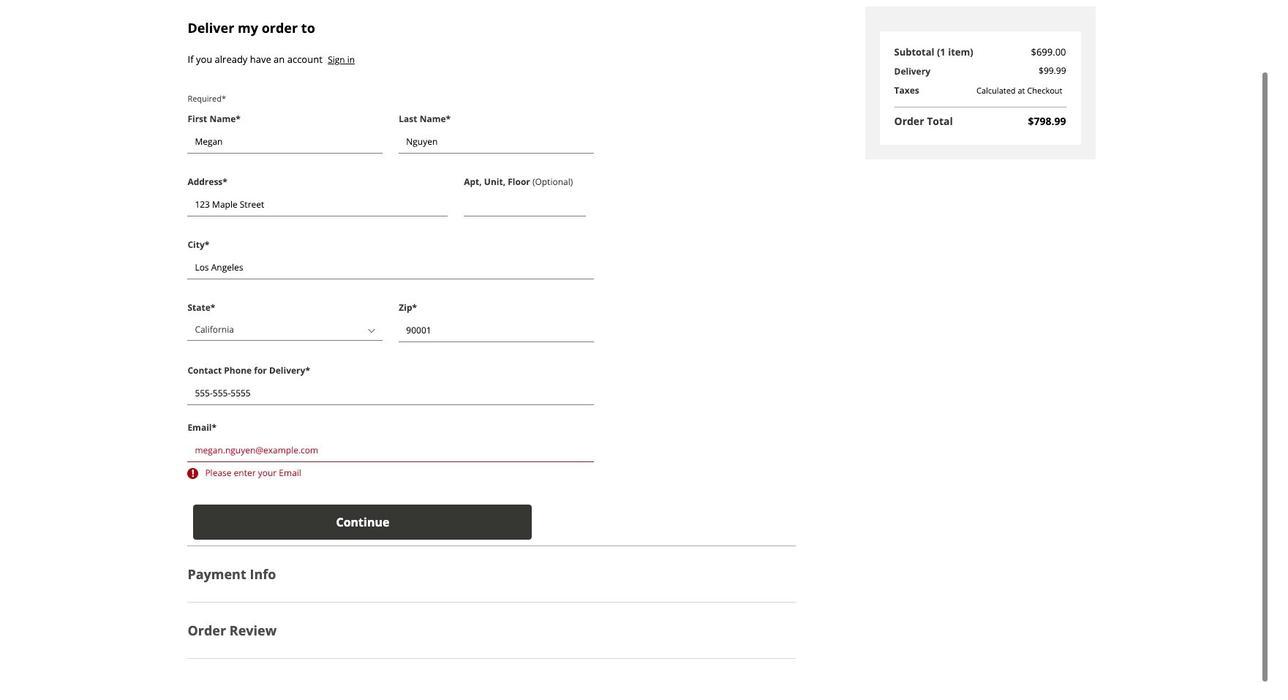 Task type: describe. For each thing, give the bounding box(es) containing it.
Start typing your street address, city, and state for suggestions. text field
[[188, 193, 448, 217]]



Task type: locate. For each thing, give the bounding box(es) containing it.
None text field
[[188, 130, 383, 154], [399, 130, 594, 154], [188, 130, 383, 154], [399, 130, 594, 154]]

None email field
[[188, 439, 594, 463]]

None text field
[[464, 193, 586, 217], [188, 256, 594, 280], [464, 193, 586, 217], [188, 256, 594, 280]]

alert
[[188, 466, 594, 481]]

None telephone field
[[188, 382, 594, 406]]

None telephone field
[[399, 319, 594, 343]]



Task type: vqa. For each thing, say whether or not it's contained in the screenshot.
'search field'
no



